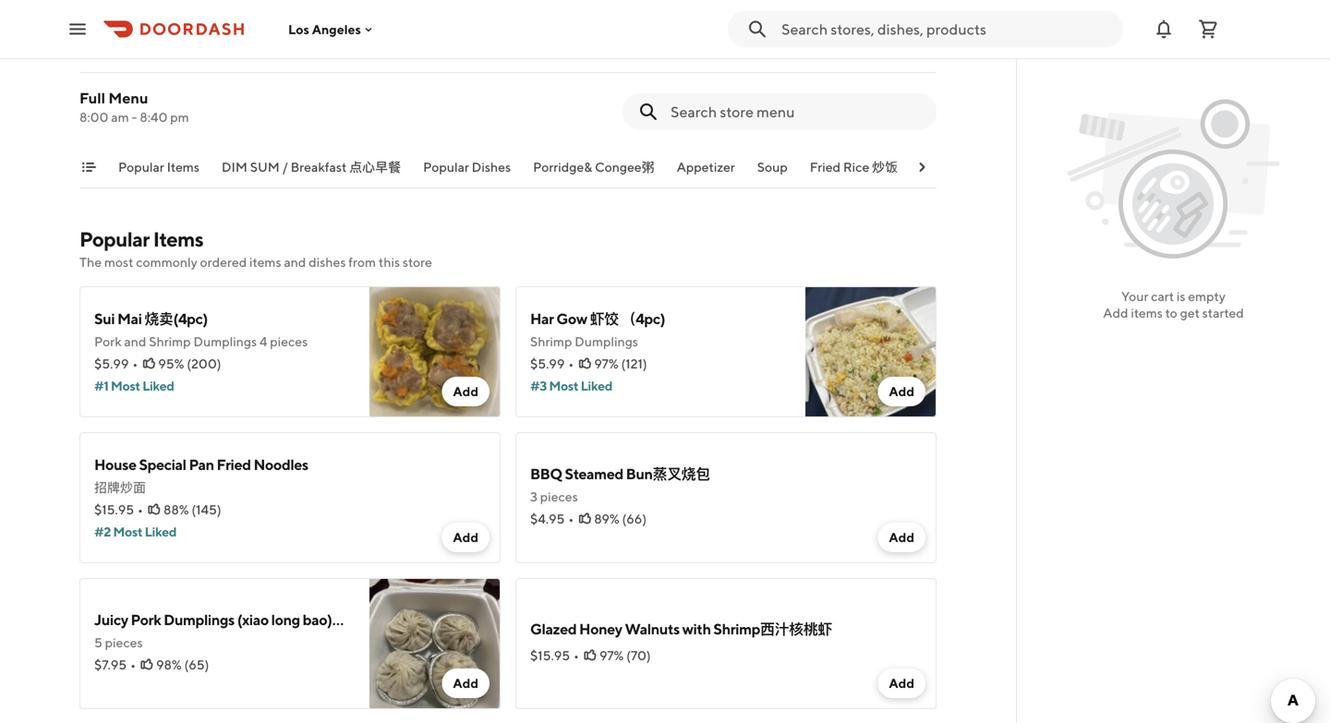 Task type: locate. For each thing, give the bounding box(es) containing it.
items
[[249, 254, 281, 270], [1131, 305, 1163, 321]]

0 horizontal spatial $15.95 •
[[94, 502, 143, 517]]

dumplings inside 'sui mai 烧卖(4pc) pork and shrimp dumplings 4 pieces'
[[193, 334, 257, 349]]

porridge&
[[533, 159, 592, 175]]

97% left (70)
[[599, 648, 624, 663]]

0 vertical spatial 5
[[116, 10, 123, 23]]

from
[[349, 254, 376, 270]]

of 5 stars
[[104, 10, 148, 23]]

4
[[259, 334, 267, 349]]

1 $5.99 from the left
[[94, 356, 129, 371]]

glazed honey walnuts with shrimp西汁核桃虾
[[530, 620, 832, 638]]

breakfast
[[291, 159, 347, 175]]

fried inside house special pan fried noodles 招牌炒面
[[217, 456, 251, 473]]

2 $5.99 • from the left
[[530, 356, 574, 371]]

dumplings up (200)
[[193, 334, 257, 349]]

dim sum / breakfast 点心早餐
[[222, 159, 401, 175]]

95% (200)
[[158, 356, 221, 371]]

dumplings down 虾饺
[[575, 334, 638, 349]]

pieces up $7.95 • on the left of the page
[[105, 635, 143, 650]]

$15.95 for 88%
[[94, 502, 134, 517]]

$5.99 for har
[[530, 356, 565, 371]]

show menu categories image
[[81, 160, 96, 175]]

0 vertical spatial items
[[167, 159, 199, 175]]

• for house special pan fried noodles
[[138, 502, 143, 517]]

shrimp inside 'sui mai 烧卖(4pc) pork and shrimp dumplings 4 pieces'
[[149, 334, 191, 349]]

0 vertical spatial 97%
[[594, 356, 619, 371]]

porridge& congee粥
[[533, 159, 655, 175]]

pork right juicy at the left bottom of page
[[131, 611, 161, 629]]

most
[[104, 254, 133, 270]]

1 vertical spatial pork
[[131, 611, 161, 629]]

and inside 'sui mai 烧卖(4pc) pork and shrimp dumplings 4 pieces'
[[124, 334, 146, 349]]

1 vertical spatial fried
[[217, 456, 251, 473]]

items
[[167, 159, 199, 175], [153, 227, 203, 251]]

popular up most
[[79, 227, 149, 251]]

0 horizontal spatial items
[[249, 254, 281, 270]]

0 horizontal spatial $5.99
[[94, 356, 129, 371]]

items down your
[[1131, 305, 1163, 321]]

97%
[[594, 356, 619, 371], [599, 648, 624, 663]]

items inside popular items the most commonly ordered items and dishes from this store
[[249, 254, 281, 270]]

0 vertical spatial $15.95
[[94, 502, 134, 517]]

0 horizontal spatial $5.99 •
[[94, 356, 138, 371]]

appetizer
[[677, 159, 735, 175]]

most right #1 on the left of the page
[[111, 378, 140, 394]]

gow
[[556, 310, 587, 327]]

炒饭
[[872, 159, 898, 175]]

shrimp down har
[[530, 334, 572, 349]]

1 horizontal spatial shrimp
[[530, 334, 572, 349]]

liked
[[142, 378, 174, 394], [581, 378, 612, 394], [145, 524, 176, 539]]

$5.99 up "#3"
[[530, 356, 565, 371]]

pieces inside the bbq steamed bun蒸叉烧包 3 pieces
[[540, 489, 578, 504]]

0 horizontal spatial fried
[[217, 456, 251, 473]]

1 shrimp from the left
[[149, 334, 191, 349]]

89%
[[594, 511, 620, 527]]

$4.95 •
[[530, 511, 574, 527]]

noodle 面条 button
[[920, 158, 992, 188]]

98%
[[156, 657, 182, 673]]

1 vertical spatial $15.95 •
[[530, 648, 579, 663]]

(65)
[[184, 657, 209, 673]]

5 right of
[[116, 10, 123, 23]]

$15.95 down glazed
[[530, 648, 570, 663]]

点心早餐
[[349, 159, 401, 175]]

• for har gow 虾饺 （4pc)
[[568, 356, 574, 371]]

0 vertical spatial and
[[284, 254, 306, 270]]

5 up the $7.95
[[94, 635, 102, 650]]

97% for 97% (121)
[[594, 356, 619, 371]]

1 horizontal spatial items
[[1131, 305, 1163, 321]]

juicy
[[94, 611, 128, 629]]

97% (121)
[[594, 356, 647, 371]]

2 $5.99 from the left
[[530, 356, 565, 371]]

1 vertical spatial pieces
[[540, 489, 578, 504]]

shrimp up 95%
[[149, 334, 191, 349]]

• up #3 most liked
[[568, 356, 574, 371]]

har
[[530, 310, 554, 327]]

$15.95 • down glazed
[[530, 648, 579, 663]]

fried rice 炒饭 button
[[810, 158, 898, 188]]

pieces right 4
[[270, 334, 308, 349]]

and down mai
[[124, 334, 146, 349]]

pork inside juicy pork dumplings (xiao long bao)灌汁小笼包 5 pieces
[[131, 611, 161, 629]]

1 vertical spatial items
[[153, 227, 203, 251]]

your
[[1121, 289, 1149, 304]]

0 vertical spatial items
[[249, 254, 281, 270]]

1 vertical spatial and
[[124, 334, 146, 349]]

commonly
[[136, 254, 197, 270]]

items right ordered
[[249, 254, 281, 270]]

steamed
[[565, 465, 623, 483]]

$15.95
[[94, 502, 134, 517], [530, 648, 570, 663]]

items up commonly
[[153, 227, 203, 251]]

1 horizontal spatial $15.95
[[530, 648, 570, 663]]

popular down -
[[118, 159, 164, 175]]

pieces up $4.95 • on the bottom left of page
[[540, 489, 578, 504]]

#2
[[94, 524, 111, 539]]

97% left (121)
[[594, 356, 619, 371]]

liked down 88%
[[145, 524, 176, 539]]

1 horizontal spatial $5.99 •
[[530, 356, 574, 371]]

• up #1 most liked
[[132, 356, 138, 371]]

liked for special
[[145, 524, 176, 539]]

0 horizontal spatial pork
[[94, 334, 122, 349]]

2 shrimp from the left
[[530, 334, 572, 349]]

$5.99
[[94, 356, 129, 371], [530, 356, 565, 371]]

fried left rice
[[810, 159, 841, 175]]

pieces inside juicy pork dumplings (xiao long bao)灌汁小笼包 5 pieces
[[105, 635, 143, 650]]

is
[[1177, 289, 1186, 304]]

dumplings up (65)
[[164, 611, 235, 629]]

1 vertical spatial 97%
[[599, 648, 624, 663]]

items down pm
[[167, 159, 199, 175]]

sui mai 烧卖(4pc) pork and shrimp dumplings 4 pieces
[[94, 310, 308, 349]]

and
[[284, 254, 306, 270], [124, 334, 146, 349]]

popular left dishes
[[423, 159, 469, 175]]

most
[[111, 378, 140, 394], [549, 378, 578, 394], [113, 524, 142, 539]]

0 horizontal spatial $15.95
[[94, 502, 134, 517]]

0 horizontal spatial 5
[[94, 635, 102, 650]]

2 vertical spatial pieces
[[105, 635, 143, 650]]

full
[[79, 89, 105, 107]]

fried right pan
[[217, 456, 251, 473]]

$15.95 down 招牌炒面
[[94, 502, 134, 517]]

97% (70)
[[599, 648, 651, 663]]

0 vertical spatial pieces
[[270, 334, 308, 349]]

8:00
[[79, 109, 109, 125]]

$5.99 • up "#3"
[[530, 356, 574, 371]]

add inside your cart is empty add items to get started
[[1103, 305, 1128, 321]]

pork down sui
[[94, 334, 122, 349]]

0 vertical spatial $15.95 •
[[94, 502, 143, 517]]

this
[[379, 254, 400, 270]]

• right the $7.95
[[130, 657, 136, 673]]

•
[[132, 356, 138, 371], [568, 356, 574, 371], [138, 502, 143, 517], [568, 511, 574, 527], [574, 648, 579, 663], [130, 657, 136, 673]]

1 vertical spatial items
[[1131, 305, 1163, 321]]

items inside button
[[167, 159, 199, 175]]

1 horizontal spatial $15.95 •
[[530, 648, 579, 663]]

虾饺
[[590, 310, 619, 327]]

$7.95 •
[[94, 657, 136, 673]]

most right #2
[[113, 524, 142, 539]]

ordered
[[200, 254, 247, 270]]

items inside popular items the most commonly ordered items and dishes from this store
[[153, 227, 203, 251]]

$7.95
[[94, 657, 127, 673]]

0 horizontal spatial and
[[124, 334, 146, 349]]

bbq steamed bun蒸叉烧包 3 pieces
[[530, 465, 710, 504]]

dim
[[222, 159, 247, 175]]

shrimp inside har gow 虾饺 （4pc) shrimp dumplings
[[530, 334, 572, 349]]

with
[[682, 620, 711, 638]]

95%
[[158, 356, 184, 371]]

0 horizontal spatial pieces
[[105, 635, 143, 650]]

1 horizontal spatial fried
[[810, 159, 841, 175]]

1 horizontal spatial 5
[[116, 10, 123, 23]]

fried inside button
[[810, 159, 841, 175]]

items for popular items
[[167, 159, 199, 175]]

（4pc)
[[621, 310, 665, 327]]

liked down 97% (121)
[[581, 378, 612, 394]]

dumplings
[[193, 334, 257, 349], [575, 334, 638, 349], [164, 611, 235, 629]]

0 vertical spatial fried
[[810, 159, 841, 175]]

soup
[[757, 159, 788, 175]]

most for gow
[[549, 378, 578, 394]]

shrimp
[[149, 334, 191, 349], [530, 334, 572, 349]]

$5.99 up #1 on the left of the page
[[94, 356, 129, 371]]

pieces
[[270, 334, 308, 349], [540, 489, 578, 504], [105, 635, 143, 650]]

sui mai 烧卖(4pc) image
[[370, 286, 501, 418]]

house
[[94, 456, 136, 473]]

0 vertical spatial pork
[[94, 334, 122, 349]]

popular for popular dishes
[[423, 159, 469, 175]]

$5.99 • up #1 on the left of the page
[[94, 356, 138, 371]]

2 horizontal spatial pieces
[[540, 489, 578, 504]]

• up the #2 most liked
[[138, 502, 143, 517]]

1 horizontal spatial pieces
[[270, 334, 308, 349]]

1 horizontal spatial and
[[284, 254, 306, 270]]

fried
[[810, 159, 841, 175], [217, 456, 251, 473]]

liked for mai
[[142, 378, 174, 394]]

1 vertical spatial 5
[[94, 635, 102, 650]]

har gow 虾饺 （4pc) image
[[806, 286, 937, 418]]

• for juicy pork dumplings (xiao long bao)灌汁小笼包
[[130, 657, 136, 673]]

and left dishes
[[284, 254, 306, 270]]

1 horizontal spatial pork
[[131, 611, 161, 629]]

bbq
[[530, 465, 562, 483]]

$15.95 • for 97% (70)
[[530, 648, 579, 663]]

0 horizontal spatial shrimp
[[149, 334, 191, 349]]

招牌炒面
[[94, 480, 146, 495]]

97% for 97% (70)
[[599, 648, 624, 663]]

liked down 95%
[[142, 378, 174, 394]]

• right $4.95
[[568, 511, 574, 527]]

1 vertical spatial $15.95
[[530, 648, 570, 663]]

$15.95 • down 招牌炒面
[[94, 502, 143, 517]]

(145)
[[192, 502, 221, 517]]

dishes
[[309, 254, 346, 270]]

menu
[[108, 89, 148, 107]]

popular inside popular items the most commonly ordered items and dishes from this store
[[79, 227, 149, 251]]

noodle
[[920, 159, 964, 175]]

1 $5.99 • from the left
[[94, 356, 138, 371]]

most right "#3"
[[549, 378, 578, 394]]

5
[[116, 10, 123, 23], [94, 635, 102, 650]]

glazed
[[530, 620, 577, 638]]

appetizer button
[[677, 158, 735, 188]]

los angeles button
[[288, 21, 376, 37]]

1 horizontal spatial $5.99
[[530, 356, 565, 371]]

porridge& congee粥 button
[[533, 158, 655, 188]]

add
[[1103, 305, 1128, 321], [453, 384, 479, 399], [889, 384, 915, 399], [453, 530, 479, 545], [889, 530, 915, 545], [453, 676, 479, 691], [889, 676, 915, 691]]

most for mai
[[111, 378, 140, 394]]



Task type: vqa. For each thing, say whether or not it's contained in the screenshot.
At corresponding to Frog Frozen Yogurt
no



Task type: describe. For each thing, give the bounding box(es) containing it.
and inside popular items the most commonly ordered items and dishes from this store
[[284, 254, 306, 270]]

angeles
[[312, 21, 361, 37]]

pan
[[189, 456, 214, 473]]

• for bbq steamed bun蒸叉烧包
[[568, 511, 574, 527]]

popular items
[[118, 159, 199, 175]]

liked for gow
[[581, 378, 612, 394]]

of
[[104, 10, 114, 23]]

house special pan fried noodles 招牌炒面
[[94, 456, 308, 495]]

special
[[139, 456, 186, 473]]

bao)灌汁小笼包
[[303, 611, 404, 629]]

3
[[530, 489, 538, 504]]

los
[[288, 21, 309, 37]]

dumplings inside juicy pork dumplings (xiao long bao)灌汁小笼包 5 pieces
[[164, 611, 235, 629]]

the
[[79, 254, 102, 270]]

items for popular items the most commonly ordered items and dishes from this store
[[153, 227, 203, 251]]

fried rice 炒饭
[[810, 159, 898, 175]]

89% (66)
[[594, 511, 647, 527]]

#3
[[530, 378, 547, 394]]

walnuts
[[625, 620, 680, 638]]

$5.99 for sui
[[94, 356, 129, 371]]

pm
[[170, 109, 189, 125]]

• down glazed
[[574, 648, 579, 663]]

am
[[111, 109, 129, 125]]

long
[[271, 611, 300, 629]]

0 items, open order cart image
[[1197, 18, 1219, 40]]

noodles
[[254, 456, 308, 473]]

$15.95 • for 88% (145)
[[94, 502, 143, 517]]

$15.95 for 97%
[[530, 648, 570, 663]]

• for sui mai 烧卖(4pc)
[[132, 356, 138, 371]]

popular dishes
[[423, 159, 511, 175]]

pieces inside 'sui mai 烧卖(4pc) pork and shrimp dumplings 4 pieces'
[[270, 334, 308, 349]]

juicy pork dumplings (xiao long bao)灌汁小笼包 image
[[370, 578, 501, 709]]

面条
[[967, 159, 992, 175]]

empty
[[1188, 289, 1226, 304]]

scroll menu navigation right image
[[915, 160, 929, 175]]

88%
[[163, 502, 189, 517]]

mai
[[117, 310, 142, 327]]

sui
[[94, 310, 115, 327]]

Store search: begin typing to search for stores available on DoorDash text field
[[782, 19, 1112, 39]]

Item Search search field
[[671, 102, 922, 122]]

#3 most liked
[[530, 378, 612, 394]]

-
[[132, 109, 137, 125]]

full menu 8:00 am - 8:40 pm
[[79, 89, 189, 125]]

cart
[[1151, 289, 1174, 304]]

/
[[282, 159, 288, 175]]

(66)
[[622, 511, 647, 527]]

popular for popular items the most commonly ordered items and dishes from this store
[[79, 227, 149, 251]]

88% (145)
[[163, 502, 221, 517]]

dim sum / breakfast 点心早餐 button
[[222, 158, 401, 188]]

notification bell image
[[1153, 18, 1175, 40]]

stars
[[125, 10, 148, 23]]

started
[[1202, 305, 1244, 321]]

$5.99 • for sui
[[94, 356, 138, 371]]

$4.95
[[530, 511, 565, 527]]

(70)
[[626, 648, 651, 663]]

#2 most liked
[[94, 524, 176, 539]]

(121)
[[621, 356, 647, 371]]

popular items the most commonly ordered items and dishes from this store
[[79, 227, 432, 270]]

store
[[403, 254, 432, 270]]

get
[[1180, 305, 1200, 321]]

$5.99 • for har
[[530, 356, 574, 371]]

most for special
[[113, 524, 142, 539]]

popular items button
[[118, 158, 199, 188]]

juicy pork dumplings (xiao long bao)灌汁小笼包 5 pieces
[[94, 611, 404, 650]]

your cart is empty add items to get started
[[1103, 289, 1244, 321]]

soup button
[[757, 158, 788, 188]]

popular for popular items
[[118, 159, 164, 175]]

dumplings inside har gow 虾饺 （4pc) shrimp dumplings
[[575, 334, 638, 349]]

#1
[[94, 378, 108, 394]]

pork inside 'sui mai 烧卖(4pc) pork and shrimp dumplings 4 pieces'
[[94, 334, 122, 349]]

noodle 面条
[[920, 159, 992, 175]]

bun蒸叉烧包
[[626, 465, 710, 483]]

dishes
[[472, 159, 511, 175]]

har gow 虾饺 （4pc) shrimp dumplings
[[530, 310, 665, 349]]

items inside your cart is empty add items to get started
[[1131, 305, 1163, 321]]

8:40
[[140, 109, 168, 125]]

98% (65)
[[156, 657, 209, 673]]

(200)
[[187, 356, 221, 371]]

to
[[1165, 305, 1178, 321]]

honey
[[579, 620, 622, 638]]

(xiao
[[237, 611, 269, 629]]

#1 most liked
[[94, 378, 174, 394]]

congee粥
[[595, 159, 655, 175]]

shrimp西汁核桃虾
[[714, 620, 832, 638]]

sum
[[250, 159, 280, 175]]

open menu image
[[67, 18, 89, 40]]

5 inside juicy pork dumplings (xiao long bao)灌汁小笼包 5 pieces
[[94, 635, 102, 650]]

los angeles
[[288, 21, 361, 37]]

popular dishes button
[[423, 158, 511, 188]]



